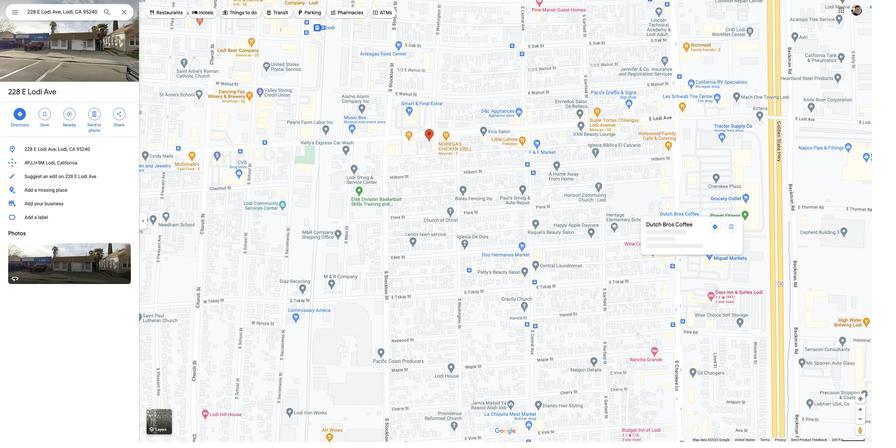 Task type: locate. For each thing, give the bounding box(es) containing it.
0 horizontal spatial lodi,
[[46, 160, 56, 166]]

edit
[[49, 174, 57, 179]]

add a missing place
[[25, 187, 67, 193]]

0 vertical spatial send
[[87, 123, 97, 127]]

228 for 228 e lodi ave
[[8, 87, 20, 97]]

send for send to phone
[[87, 123, 97, 127]]

2 a from the top
[[34, 215, 37, 220]]

1 vertical spatial a
[[34, 215, 37, 220]]

1 vertical spatial send
[[792, 438, 799, 442]]

share
[[114, 123, 124, 127]]

1 vertical spatial ave
[[89, 174, 96, 179]]

lodi inside button
[[78, 174, 87, 179]]

0 vertical spatial lodi,
[[58, 147, 68, 152]]

0 horizontal spatial e
[[22, 87, 26, 97]]

a for label
[[34, 215, 37, 220]]

1 horizontal spatial e
[[34, 147, 36, 152]]

add inside button
[[25, 215, 33, 220]]

1 horizontal spatial ave
[[89, 174, 96, 179]]

place
[[56, 187, 67, 193]]

lodi, inside 'button'
[[46, 160, 56, 166]]

lodi, inside button
[[58, 147, 68, 152]]

1 horizontal spatial to
[[246, 10, 250, 16]]


[[91, 110, 97, 118]]

a inside button
[[34, 187, 37, 193]]

2 horizontal spatial e
[[74, 174, 77, 179]]

dutch bros coffee
[[647, 222, 693, 228]]

collapse side panel image
[[139, 217, 147, 225]]

e inside button
[[34, 147, 36, 152]]

footer
[[693, 438, 833, 442]]

send inside send to phone
[[87, 123, 97, 127]]

0 vertical spatial e
[[22, 87, 26, 97]]

lodi, down ave,
[[46, 160, 56, 166]]

None field
[[27, 8, 97, 16]]

1 horizontal spatial 228
[[25, 147, 33, 152]]

1 horizontal spatial lodi,
[[58, 147, 68, 152]]

228 e lodi ave main content
[[0, 0, 139, 442]]

google account: ben chafik  
(ben.chafik@adept.ai) image
[[852, 5, 863, 16]]

0 horizontal spatial send
[[87, 123, 97, 127]]

2 horizontal spatial 228
[[65, 174, 73, 179]]

ave inside button
[[89, 174, 96, 179]]

nearby
[[63, 123, 76, 127]]

zoom out image
[[858, 417, 863, 422]]

 restaurants
[[149, 9, 183, 16]]

228 up 4pjj+5m
[[25, 147, 33, 152]]

2 vertical spatial e
[[74, 174, 77, 179]]

lodi left ave,
[[38, 147, 47, 152]]

a
[[34, 187, 37, 193], [34, 215, 37, 220]]

0 horizontal spatial 228
[[8, 87, 20, 97]]

save
[[40, 123, 49, 127]]

add down suggest
[[25, 187, 33, 193]]

states
[[746, 438, 756, 442]]

united states button
[[735, 438, 756, 442]]

parking
[[305, 10, 321, 16]]

0 vertical spatial to
[[246, 10, 250, 16]]

228 right the on
[[65, 174, 73, 179]]

ave up 
[[44, 87, 56, 97]]

atms
[[380, 10, 392, 16]]

2 vertical spatial lodi
[[78, 174, 87, 179]]


[[149, 9, 155, 16]]

show street view coverage image
[[856, 425, 866, 436]]

1 vertical spatial to
[[98, 123, 101, 127]]

e up 
[[22, 87, 26, 97]]

add left label
[[25, 215, 33, 220]]

 transit
[[266, 9, 288, 16]]

1 add from the top
[[25, 187, 33, 193]]

dutch bros coffee element
[[647, 221, 693, 229]]

e right the on
[[74, 174, 77, 179]]


[[17, 110, 23, 118]]

2 vertical spatial 228
[[65, 174, 73, 179]]

to up "phone"
[[98, 123, 101, 127]]

california
[[57, 160, 77, 166]]

send left "product"
[[792, 438, 799, 442]]

suggest
[[25, 174, 42, 179]]

send up "phone"
[[87, 123, 97, 127]]

1 horizontal spatial send
[[792, 438, 799, 442]]

restaurants
[[156, 10, 183, 16]]

feedback
[[813, 438, 828, 442]]

4pjj+5m
[[25, 160, 45, 166]]

2 add from the top
[[25, 201, 33, 207]]

0 vertical spatial add
[[25, 187, 33, 193]]

lodi
[[28, 87, 42, 97], [38, 147, 47, 152], [78, 174, 87, 179]]

0 vertical spatial 228
[[8, 87, 20, 97]]

1 vertical spatial 228
[[25, 147, 33, 152]]

a left missing at the left top
[[34, 187, 37, 193]]

suggest an edit on 228 e lodi ave button
[[0, 170, 139, 183]]

228 up 
[[8, 87, 20, 97]]

0 vertical spatial lodi
[[28, 87, 42, 97]]

united
[[735, 438, 745, 442]]

ca
[[69, 147, 75, 152]]

a left label
[[34, 215, 37, 220]]

e inside button
[[74, 174, 77, 179]]

send
[[87, 123, 97, 127], [792, 438, 799, 442]]

2 vertical spatial add
[[25, 215, 33, 220]]


[[11, 7, 19, 17]]

0 horizontal spatial ave
[[44, 87, 56, 97]]

lodi,
[[58, 147, 68, 152], [46, 160, 56, 166]]

228
[[8, 87, 20, 97], [25, 147, 33, 152], [65, 174, 73, 179]]

directions
[[11, 123, 29, 127]]

add a missing place button
[[0, 183, 139, 197]]

1 a from the top
[[34, 187, 37, 193]]

e
[[22, 87, 26, 97], [34, 147, 36, 152], [74, 174, 77, 179]]

1 vertical spatial lodi
[[38, 147, 47, 152]]

united states
[[735, 438, 756, 442]]

add
[[25, 187, 33, 193], [25, 201, 33, 207], [25, 215, 33, 220]]

add inside button
[[25, 187, 33, 193]]

1 vertical spatial e
[[34, 147, 36, 152]]

add your business link
[[0, 197, 139, 211]]

228 inside button
[[65, 174, 73, 179]]

0 vertical spatial a
[[34, 187, 37, 193]]

none field inside 228 e lodi ave, lodi, ca 95240 field
[[27, 8, 97, 16]]

product
[[800, 438, 812, 442]]

lodi up 
[[28, 87, 42, 97]]

to
[[246, 10, 250, 16], [98, 123, 101, 127]]

lodi inside button
[[38, 147, 47, 152]]

a inside button
[[34, 215, 37, 220]]

send inside button
[[792, 438, 799, 442]]

footer containing map data ©2023 google
[[693, 438, 833, 442]]

hotels
[[199, 10, 213, 16]]

e up 4pjj+5m
[[34, 147, 36, 152]]

ave
[[44, 87, 56, 97], [89, 174, 96, 179]]

 atms
[[373, 9, 392, 16]]

send to phone
[[87, 123, 101, 133]]

add left your
[[25, 201, 33, 207]]

228 inside button
[[25, 147, 33, 152]]

terms
[[761, 438, 770, 442]]

ave,
[[48, 147, 57, 152]]

1 vertical spatial lodi,
[[46, 160, 56, 166]]

 things to do
[[222, 9, 257, 16]]

lodi up add a missing place button
[[78, 174, 87, 179]]

ave down 4pjj+5m lodi, california 'button'
[[89, 174, 96, 179]]

1 vertical spatial add
[[25, 201, 33, 207]]


[[266, 9, 272, 16]]

to left do
[[246, 10, 250, 16]]

label
[[38, 215, 48, 220]]

200 ft button
[[833, 438, 866, 442]]

an
[[43, 174, 48, 179]]

3 add from the top
[[25, 215, 33, 220]]

lodi for ave
[[28, 87, 42, 97]]

228 e lodi ave, lodi, ca 95240
[[25, 147, 90, 152]]

0 horizontal spatial to
[[98, 123, 101, 127]]

lodi, left ca
[[58, 147, 68, 152]]



Task type: vqa. For each thing, say whether or not it's contained in the screenshot.
 ATMs
yes



Task type: describe. For each thing, give the bounding box(es) containing it.
©2023
[[708, 438, 719, 442]]

phone
[[89, 128, 100, 133]]

add for add your business
[[25, 201, 33, 207]]

a for missing
[[34, 187, 37, 193]]

e for 228 e lodi ave, lodi, ca 95240
[[34, 147, 36, 152]]


[[222, 9, 228, 16]]

send product feedback
[[792, 438, 828, 442]]

missing
[[38, 187, 55, 193]]

 button
[[5, 4, 25, 22]]

dutch
[[647, 222, 662, 228]]

actions for 228 e lodi ave region
[[0, 103, 139, 137]]

transit
[[273, 10, 288, 16]]

coffee
[[676, 222, 693, 228]]


[[42, 110, 48, 118]]

map data ©2023 google
[[693, 438, 730, 442]]

zoom in image
[[858, 407, 863, 412]]

 pharmacies
[[330, 9, 364, 16]]

228 e lodi ave
[[8, 87, 56, 97]]

200
[[833, 438, 838, 442]]

privacy
[[775, 438, 787, 442]]

228 e lodi ave, lodi, ca 95240 button
[[0, 142, 139, 156]]

4pjj+5m lodi, california button
[[0, 156, 139, 170]]

save image
[[729, 224, 735, 230]]

95240
[[77, 147, 90, 152]]

things
[[230, 10, 244, 16]]

 hotels
[[192, 9, 213, 16]]

e for 228 e lodi ave
[[22, 87, 26, 97]]

business
[[45, 201, 64, 207]]

ft
[[839, 438, 842, 442]]

add for add a label
[[25, 215, 33, 220]]

lodi for ave,
[[38, 147, 47, 152]]


[[116, 110, 122, 118]]

to inside send to phone
[[98, 123, 101, 127]]


[[192, 9, 198, 16]]

200 ft
[[833, 438, 842, 442]]

228 for 228 e lodi ave, lodi, ca 95240
[[25, 147, 33, 152]]

228 E Lodi Ave, Lodi, CA 95240 field
[[5, 4, 134, 20]]


[[297, 9, 303, 16]]

google maps element
[[0, 0, 873, 442]]


[[66, 110, 73, 118]]

send product feedback button
[[792, 438, 828, 442]]

photos
[[8, 230, 26, 237]]

 parking
[[297, 9, 321, 16]]

0 vertical spatial ave
[[44, 87, 56, 97]]

your
[[34, 201, 43, 207]]

4pjj+5m lodi, california
[[25, 160, 77, 166]]

to inside ' things to do'
[[246, 10, 250, 16]]

google
[[720, 438, 730, 442]]

layers
[[156, 428, 167, 432]]

footer inside google maps "element"
[[693, 438, 833, 442]]

do
[[251, 10, 257, 16]]

add a label button
[[0, 211, 139, 224]]

add for add a missing place
[[25, 187, 33, 193]]

send for send product feedback
[[792, 438, 799, 442]]

bros
[[663, 222, 675, 228]]

add a label
[[25, 215, 48, 220]]

add your business
[[25, 201, 64, 207]]

pharmacies
[[338, 10, 364, 16]]

directions image
[[712, 224, 719, 230]]

map
[[693, 438, 700, 442]]

suggest an edit on 228 e lodi ave
[[25, 174, 96, 179]]

 search field
[[5, 4, 134, 22]]


[[373, 9, 379, 16]]


[[330, 9, 336, 16]]

show your location image
[[858, 396, 864, 402]]

data
[[701, 438, 708, 442]]

on
[[59, 174, 64, 179]]

terms button
[[761, 438, 770, 442]]

privacy button
[[775, 438, 787, 442]]



